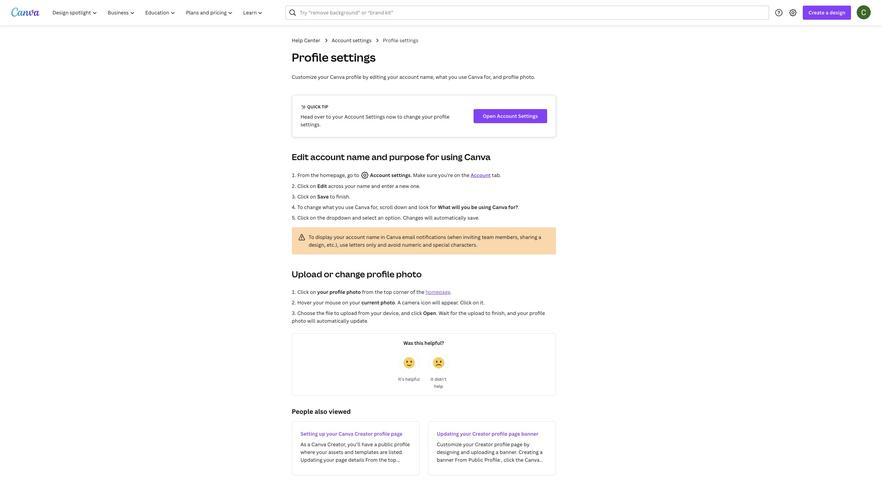 Task type: vqa. For each thing, say whether or not it's contained in the screenshot.
'Templates'
no



Task type: describe. For each thing, give the bounding box(es) containing it.
and up changes at top left
[[409, 204, 418, 211]]

one.
[[411, 183, 421, 190]]

down
[[394, 204, 408, 211]]

🙂 image
[[404, 358, 415, 369]]

on up "click on save to finish."
[[310, 183, 316, 190]]

didn't
[[435, 377, 447, 383]]

from for upload
[[358, 310, 370, 317]]

on left save
[[310, 193, 316, 200]]

upload or change profile photo
[[292, 269, 422, 280]]

a
[[398, 300, 401, 306]]

customize
[[292, 74, 317, 80]]

use inside to display your account name in canva email notifications (when inviting team members, sharing a design, etc.), use letters only and avoid numeric and special characters.
[[340, 242, 348, 248]]

file
[[326, 310, 333, 317]]

mouse
[[325, 300, 341, 306]]

choose
[[298, 310, 315, 317]]

homepage link
[[426, 289, 451, 296]]

0 horizontal spatial a
[[396, 183, 398, 190]]

1 vertical spatial use
[[346, 204, 354, 211]]

0 vertical spatial use
[[459, 74, 467, 80]]

1 vertical spatial what
[[323, 204, 334, 211]]

create
[[809, 9, 825, 16]]

2 horizontal spatial you
[[461, 204, 470, 211]]

0 horizontal spatial profile
[[292, 50, 329, 65]]

help
[[434, 384, 443, 390]]

1 vertical spatial for,
[[371, 204, 379, 211]]

hover your mouse on your current photo . a camera icon will appear. click on it.
[[298, 300, 485, 306]]

corner
[[394, 289, 409, 296]]

1 horizontal spatial you
[[449, 74, 458, 80]]

the left dropdown on the top left of the page
[[318, 215, 325, 221]]

head over to your account settings now to change your profile settings.
[[301, 113, 450, 128]]

click on save to finish.
[[298, 193, 351, 200]]

1 horizontal spatial change
[[335, 269, 365, 280]]

helpful
[[406, 377, 420, 383]]

on up display
[[310, 215, 316, 221]]

to display your account name in canva email notifications (when inviting team members, sharing a design, etc.), use letters only and avoid numeric and special characters.
[[309, 234, 542, 248]]

for inside . wait for the upload to finish, and your profile photo will automatically update.
[[451, 310, 458, 317]]

for?
[[509, 204, 518, 211]]

1 page from the left
[[391, 431, 403, 438]]

from
[[298, 172, 310, 179]]

click on your profile photo from the top corner of the homepage .
[[298, 289, 452, 296]]

name inside to display your account name in canva email notifications (when inviting team members, sharing a design, etc.), use letters only and avoid numeric and special characters.
[[367, 234, 380, 241]]

click on edit across your name and enter a new one.
[[298, 183, 421, 190]]

profile settings link
[[383, 37, 419, 44]]

. make sure you're on the account tab.
[[411, 172, 501, 179]]

and left enter
[[372, 183, 380, 190]]

😔 image
[[433, 358, 445, 369]]

create a design
[[809, 9, 846, 16]]

top level navigation element
[[48, 6, 269, 20]]

0 vertical spatial profile
[[383, 37, 399, 44]]

make
[[413, 172, 426, 179]]

1 horizontal spatial edit
[[318, 183, 327, 190]]

this
[[415, 340, 424, 347]]

characters.
[[451, 242, 478, 248]]

0 vertical spatial automatically
[[434, 215, 467, 221]]

was this helpful?
[[404, 340, 444, 347]]

of
[[411, 289, 415, 296]]

click for click on save to finish.
[[298, 193, 309, 200]]

1 creator from the left
[[355, 431, 373, 438]]

and left the photo.
[[493, 74, 502, 80]]

avoid
[[388, 242, 401, 248]]

now
[[386, 113, 396, 120]]

scroll
[[380, 204, 393, 211]]

. up the "appear."
[[451, 289, 452, 296]]

1 horizontal spatial using
[[479, 204, 492, 211]]

from the homepage, go to
[[298, 172, 361, 179]]

creator inside "link"
[[473, 431, 491, 438]]

over
[[314, 113, 325, 120]]

account inside to display your account name in canva email notifications (when inviting team members, sharing a design, etc.), use letters only and avoid numeric and special characters.
[[346, 234, 365, 241]]

design,
[[309, 242, 326, 248]]

. up members,
[[518, 204, 520, 211]]

name,
[[420, 74, 435, 80]]

page inside "link"
[[509, 431, 521, 438]]

setting up your canva creator profile page link
[[292, 422, 420, 476]]

will down look
[[425, 215, 433, 221]]

will inside . wait for the upload to finish, and your profile photo will automatically update.
[[307, 318, 316, 325]]

team
[[482, 234, 494, 241]]

numeric
[[402, 242, 422, 248]]

on up hover
[[310, 289, 316, 296]]

0 vertical spatial for,
[[484, 74, 492, 80]]

device,
[[383, 310, 400, 317]]

to right "file"
[[334, 310, 339, 317]]

wait
[[439, 310, 450, 317]]

upload
[[292, 269, 322, 280]]

0 vertical spatial name
[[347, 151, 370, 163]]

it
[[431, 377, 434, 383]]

and left select
[[352, 215, 361, 221]]

center
[[304, 37, 321, 44]]

across
[[328, 183, 344, 190]]

it.
[[480, 300, 485, 306]]

to inside . wait for the upload to finish, and your profile photo will automatically update.
[[486, 310, 491, 317]]

updating your creator profile page banner link
[[428, 422, 556, 476]]

icon
[[421, 300, 431, 306]]

0 vertical spatial account settings
[[332, 37, 372, 44]]

upload for from
[[341, 310, 357, 317]]

updating
[[437, 431, 459, 438]]

people also viewed
[[292, 408, 351, 416]]

0 vertical spatial open
[[483, 113, 496, 119]]

setting
[[301, 431, 318, 438]]

click right the "appear."
[[460, 300, 472, 306]]

to right the over
[[326, 113, 331, 120]]

open account settings link
[[474, 109, 547, 123]]

save.
[[468, 215, 480, 221]]

in
[[381, 234, 385, 241]]

account inside head over to your account settings now to change your profile settings.
[[345, 113, 365, 120]]

updating your creator profile page banner
[[437, 431, 539, 438]]

what
[[438, 204, 451, 211]]

. left the a
[[395, 300, 397, 306]]

0 vertical spatial edit
[[292, 151, 309, 163]]

your inside to display your account name in canva email notifications (when inviting team members, sharing a design, etc.), use letters only and avoid numeric and special characters.
[[334, 234, 345, 241]]

you're
[[439, 172, 453, 179]]

helpful?
[[425, 340, 444, 347]]

help center
[[292, 37, 321, 44]]

to for to display your account name in canva email notifications (when inviting team members, sharing a design, etc.), use letters only and avoid numeric and special characters.
[[309, 234, 314, 241]]

sure
[[427, 172, 437, 179]]

people
[[292, 408, 313, 416]]

to right save
[[330, 193, 335, 200]]

Try "remove background" or "brand kit" search field
[[300, 6, 765, 19]]

customize your canva profile by editing your account name, what you use canva for, and profile photo.
[[292, 74, 536, 80]]

option.
[[385, 215, 402, 221]]

photo down upload or change profile photo
[[347, 289, 361, 296]]

notifications
[[417, 234, 446, 241]]



Task type: locate. For each thing, give the bounding box(es) containing it.
your inside . wait for the upload to finish, and your profile photo will automatically update.
[[518, 310, 529, 317]]

christina overa image
[[857, 5, 871, 19]]

and left click
[[401, 310, 410, 317]]

and down the notifications
[[423, 242, 432, 248]]

what right the name,
[[436, 74, 448, 80]]

account left the name,
[[400, 74, 419, 80]]

a right sharing
[[539, 234, 542, 241]]

account settings
[[332, 37, 372, 44], [369, 172, 411, 179]]

1 vertical spatial profile settings
[[292, 50, 376, 65]]

0 horizontal spatial page
[[391, 431, 403, 438]]

profile inside . wait for the upload to finish, and your profile photo will automatically update.
[[530, 310, 545, 317]]

the right of
[[417, 289, 425, 296]]

upload for to
[[468, 310, 485, 317]]

1 vertical spatial from
[[358, 310, 370, 317]]

profile inside "link"
[[492, 431, 508, 438]]

1 upload from the left
[[341, 310, 357, 317]]

0 horizontal spatial change
[[304, 204, 322, 211]]

0 horizontal spatial using
[[441, 151, 463, 163]]

2 creator from the left
[[473, 431, 491, 438]]

name up only
[[367, 234, 380, 241]]

1 horizontal spatial account
[[346, 234, 365, 241]]

change right now
[[404, 113, 421, 120]]

changes
[[403, 215, 424, 221]]

0 vertical spatial to
[[298, 204, 303, 211]]

etc.),
[[327, 242, 339, 248]]

you right the name,
[[449, 74, 458, 80]]

1 horizontal spatial profile settings
[[383, 37, 419, 44]]

help
[[292, 37, 303, 44]]

to right now
[[398, 113, 403, 120]]

special
[[433, 242, 450, 248]]

0 horizontal spatial settings
[[366, 113, 385, 120]]

the down the "appear."
[[459, 310, 467, 317]]

and inside . wait for the upload to finish, and your profile photo will automatically update.
[[508, 310, 517, 317]]

photo
[[396, 269, 422, 280], [347, 289, 361, 296], [381, 300, 395, 306], [292, 318, 306, 325]]

photo down choose
[[292, 318, 306, 325]]

on left it.
[[473, 300, 479, 306]]

canva inside to display your account name in canva email notifications (when inviting team members, sharing a design, etc.), use letters only and avoid numeric and special characters.
[[387, 234, 401, 241]]

photo.
[[520, 74, 536, 80]]

2 vertical spatial use
[[340, 242, 348, 248]]

1 vertical spatial name
[[357, 183, 370, 190]]

0 horizontal spatial account
[[311, 151, 345, 163]]

1 horizontal spatial page
[[509, 431, 521, 438]]

choose the file to upload from your device, and click open
[[298, 310, 436, 317]]

using
[[441, 151, 463, 163], [479, 204, 492, 211]]

open
[[483, 113, 496, 119], [423, 310, 436, 317]]

page
[[391, 431, 403, 438], [509, 431, 521, 438]]

1 vertical spatial using
[[479, 204, 492, 211]]

using up . make sure you're on the account tab.
[[441, 151, 463, 163]]

only
[[366, 242, 377, 248]]

profile inside head over to your account settings now to change your profile settings.
[[434, 113, 450, 120]]

the right from
[[311, 172, 319, 179]]

your inside updating your creator profile page banner "link"
[[460, 431, 471, 438]]

setting up your canva creator profile page
[[301, 431, 403, 438]]

. left make
[[411, 172, 412, 179]]

to
[[298, 204, 303, 211], [309, 234, 314, 241]]

2 vertical spatial account
[[346, 234, 365, 241]]

homepage,
[[320, 172, 346, 179]]

0 horizontal spatial open
[[423, 310, 436, 317]]

head
[[301, 113, 313, 120]]

click up hover
[[298, 289, 309, 296]]

it's
[[398, 377, 405, 383]]

0 horizontal spatial what
[[323, 204, 334, 211]]

1 horizontal spatial to
[[309, 234, 314, 241]]

to up design, at left
[[309, 234, 314, 241]]

to for to change what you use canva for, scroll down and look for what will you be using canva for? .
[[298, 204, 303, 211]]

1 vertical spatial to
[[309, 234, 314, 241]]

look
[[419, 204, 429, 211]]

members,
[[495, 234, 519, 241]]

click for click on the dropdown and select an option. changes will automatically save.
[[298, 215, 309, 221]]

and down in
[[378, 242, 387, 248]]

for up sure
[[427, 151, 440, 163]]

edit up save
[[318, 183, 327, 190]]

1 horizontal spatial for,
[[484, 74, 492, 80]]

0 vertical spatial a
[[826, 9, 829, 16]]

1 vertical spatial edit
[[318, 183, 327, 190]]

the inside . wait for the upload to finish, and your profile photo will automatically update.
[[459, 310, 467, 317]]

1 vertical spatial open
[[423, 310, 436, 317]]

0 vertical spatial change
[[404, 113, 421, 120]]

on right "mouse" at bottom left
[[342, 300, 348, 306]]

. wait for the upload to finish, and your profile photo will automatically update.
[[292, 310, 545, 325]]

upload inside . wait for the upload to finish, and your profile photo will automatically update.
[[468, 310, 485, 317]]

design
[[830, 9, 846, 16]]

it's helpful
[[398, 377, 420, 383]]

it didn't help
[[431, 377, 447, 390]]

a inside dropdown button
[[826, 9, 829, 16]]

1 horizontal spatial a
[[539, 234, 542, 241]]

for,
[[484, 74, 492, 80], [371, 204, 379, 211]]

change down save
[[304, 204, 322, 211]]

1 vertical spatial for
[[430, 204, 437, 211]]

1 horizontal spatial settings
[[519, 113, 538, 119]]

2 vertical spatial name
[[367, 234, 380, 241]]

a left design at the top of the page
[[826, 9, 829, 16]]

photo inside . wait for the upload to finish, and your profile photo will automatically update.
[[292, 318, 306, 325]]

also
[[315, 408, 328, 416]]

name left enter
[[357, 183, 370, 190]]

to inside to display your account name in canva email notifications (when inviting team members, sharing a design, etc.), use letters only and avoid numeric and special characters.
[[309, 234, 314, 241]]

2 vertical spatial change
[[335, 269, 365, 280]]

change inside head over to your account settings now to change your profile settings.
[[404, 113, 421, 120]]

you left be
[[461, 204, 470, 211]]

a left new
[[396, 183, 398, 190]]

2 vertical spatial a
[[539, 234, 542, 241]]

1 vertical spatial account settings
[[369, 172, 411, 179]]

. left wait
[[436, 310, 438, 317]]

up
[[319, 431, 325, 438]]

and left the purpose
[[372, 151, 388, 163]]

edit
[[292, 151, 309, 163], [318, 183, 327, 190]]

automatically down the what
[[434, 215, 467, 221]]

top
[[384, 289, 392, 296]]

change right or
[[335, 269, 365, 280]]

what down "click on save to finish."
[[323, 204, 334, 211]]

click for click on edit across your name and enter a new one.
[[298, 183, 309, 190]]

banner
[[522, 431, 539, 438]]

and
[[493, 74, 502, 80], [372, 151, 388, 163], [372, 183, 380, 190], [409, 204, 418, 211], [352, 215, 361, 221], [378, 242, 387, 248], [423, 242, 432, 248], [401, 310, 410, 317], [508, 310, 517, 317]]

for right look
[[430, 204, 437, 211]]

2 upload from the left
[[468, 310, 485, 317]]

2 page from the left
[[509, 431, 521, 438]]

1 horizontal spatial creator
[[473, 431, 491, 438]]

to down "click on save to finish."
[[298, 204, 303, 211]]

for
[[427, 151, 440, 163], [430, 204, 437, 211], [451, 310, 458, 317]]

the left "file"
[[317, 310, 325, 317]]

the left account link
[[462, 172, 470, 179]]

enter
[[382, 183, 394, 190]]

upload down it.
[[468, 310, 485, 317]]

on right you're
[[454, 172, 461, 179]]

click for click on your profile photo from the top corner of the homepage .
[[298, 289, 309, 296]]

1 horizontal spatial profile
[[383, 37, 399, 44]]

upload
[[341, 310, 357, 317], [468, 310, 485, 317]]

1 horizontal spatial open
[[483, 113, 496, 119]]

a inside to display your account name in canva email notifications (when inviting team members, sharing a design, etc.), use letters only and avoid numeric and special characters.
[[539, 234, 542, 241]]

and right finish, on the bottom of the page
[[508, 310, 517, 317]]

1 horizontal spatial upload
[[468, 310, 485, 317]]

0 vertical spatial for
[[427, 151, 440, 163]]

upload up update.
[[341, 310, 357, 317]]

click left save
[[298, 193, 309, 200]]

0 vertical spatial from
[[362, 289, 374, 296]]

by
[[363, 74, 369, 80]]

1 vertical spatial change
[[304, 204, 322, 211]]

0 horizontal spatial profile settings
[[292, 50, 376, 65]]

camera
[[402, 300, 420, 306]]

settings inside head over to your account settings now to change your profile settings.
[[366, 113, 385, 120]]

account up from the homepage, go to in the top left of the page
[[311, 151, 345, 163]]

select
[[363, 215, 377, 221]]

profile
[[346, 74, 362, 80], [503, 74, 519, 80], [434, 113, 450, 120], [367, 269, 395, 280], [330, 289, 346, 296], [530, 310, 545, 317], [374, 431, 390, 438], [492, 431, 508, 438]]

account settings link
[[332, 37, 372, 44]]

open account settings
[[483, 113, 538, 119]]

0 vertical spatial what
[[436, 74, 448, 80]]

photo down top
[[381, 300, 395, 306]]

2 horizontal spatial account
[[400, 74, 419, 80]]

email
[[403, 234, 415, 241]]

finish,
[[492, 310, 506, 317]]

2 horizontal spatial a
[[826, 9, 829, 16]]

settings.
[[301, 121, 321, 128]]

1 horizontal spatial what
[[436, 74, 448, 80]]

1 vertical spatial automatically
[[317, 318, 349, 325]]

your inside 'setting up your canva creator profile page' link
[[327, 431, 338, 438]]

from up update.
[[358, 310, 370, 317]]

2 horizontal spatial change
[[404, 113, 421, 120]]

automatically inside . wait for the upload to finish, and your profile photo will automatically update.
[[317, 318, 349, 325]]

0 horizontal spatial automatically
[[317, 318, 349, 325]]

for right wait
[[451, 310, 458, 317]]

0 horizontal spatial to
[[298, 204, 303, 211]]

using right be
[[479, 204, 492, 211]]

1 vertical spatial a
[[396, 183, 398, 190]]

from up current
[[362, 289, 374, 296]]

0 vertical spatial account
[[400, 74, 419, 80]]

name up go
[[347, 151, 370, 163]]

0 horizontal spatial you
[[336, 204, 344, 211]]

will right the what
[[452, 204, 460, 211]]

hover
[[298, 300, 312, 306]]

you
[[449, 74, 458, 80], [336, 204, 344, 211], [461, 204, 470, 211]]

(when
[[448, 234, 462, 241]]

an
[[378, 215, 384, 221]]

click down from
[[298, 183, 309, 190]]

will right icon
[[432, 300, 441, 306]]

quick
[[307, 104, 321, 110]]

account up letters
[[346, 234, 365, 241]]

be
[[472, 204, 478, 211]]

0 vertical spatial profile settings
[[383, 37, 419, 44]]

0 horizontal spatial creator
[[355, 431, 373, 438]]

name
[[347, 151, 370, 163], [357, 183, 370, 190], [367, 234, 380, 241]]

2 vertical spatial for
[[451, 310, 458, 317]]

edit account name and purpose for using canva
[[292, 151, 491, 163]]

tab.
[[492, 172, 501, 179]]

help center link
[[292, 37, 321, 44]]

click on the dropdown and select an option. changes will automatically save.
[[298, 215, 480, 221]]

. inside . wait for the upload to finish, and your profile photo will automatically update.
[[436, 310, 438, 317]]

change
[[404, 113, 421, 120], [304, 204, 322, 211], [335, 269, 365, 280]]

tip
[[322, 104, 329, 110]]

0 horizontal spatial upload
[[341, 310, 357, 317]]

new
[[400, 183, 409, 190]]

current
[[362, 300, 380, 306]]

from for photo
[[362, 289, 374, 296]]

1 vertical spatial account
[[311, 151, 345, 163]]

0 horizontal spatial edit
[[292, 151, 309, 163]]

automatically down "file"
[[317, 318, 349, 325]]

1 vertical spatial profile
[[292, 50, 329, 65]]

the left top
[[375, 289, 383, 296]]

click
[[412, 310, 422, 317]]

to right go
[[354, 172, 360, 179]]

0 vertical spatial using
[[441, 151, 463, 163]]

edit up from
[[292, 151, 309, 163]]

finish.
[[336, 193, 351, 200]]

click down "click on save to finish."
[[298, 215, 309, 221]]

will down choose
[[307, 318, 316, 325]]

or
[[324, 269, 334, 280]]

quick tip
[[306, 104, 329, 110]]

your
[[318, 74, 329, 80], [388, 74, 399, 80], [333, 113, 343, 120], [422, 113, 433, 120], [345, 183, 356, 190], [334, 234, 345, 241], [318, 289, 329, 296], [313, 300, 324, 306], [350, 300, 361, 306], [371, 310, 382, 317], [518, 310, 529, 317], [327, 431, 338, 438], [460, 431, 471, 438]]

dropdown
[[327, 215, 351, 221]]

photo up of
[[396, 269, 422, 280]]

viewed
[[329, 408, 351, 416]]

1 horizontal spatial automatically
[[434, 215, 467, 221]]

to left finish, on the bottom of the page
[[486, 310, 491, 317]]

0 horizontal spatial for,
[[371, 204, 379, 211]]

you up dropdown on the top left of the page
[[336, 204, 344, 211]]

display
[[316, 234, 333, 241]]

inviting
[[463, 234, 481, 241]]

to change what you use canva for, scroll down and look for what will you be using canva for? .
[[298, 204, 520, 211]]



